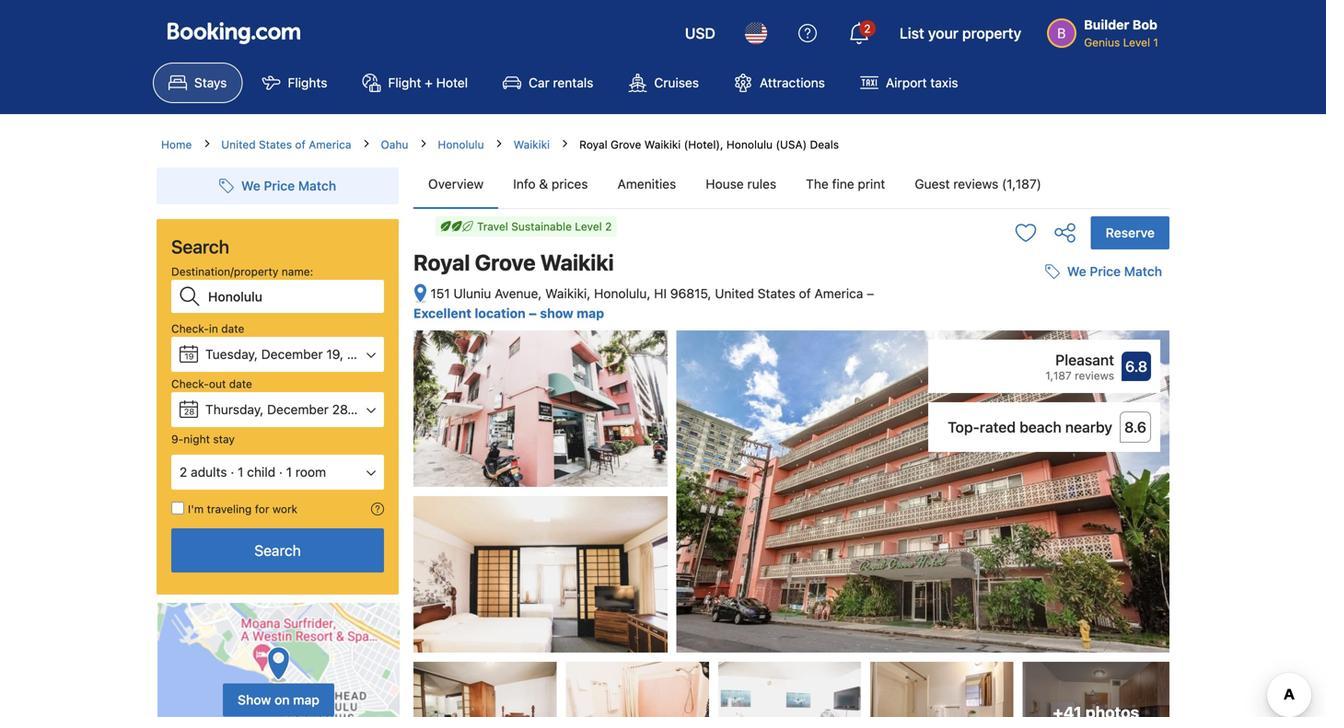 Task type: locate. For each thing, give the bounding box(es) containing it.
child
[[247, 465, 276, 480]]

excellent
[[414, 306, 472, 321]]

tuesday,
[[206, 347, 258, 362]]

0 horizontal spatial search
[[171, 236, 229, 258]]

Where are you going? field
[[201, 280, 384, 313]]

out
[[209, 378, 226, 391]]

0 vertical spatial check-
[[171, 323, 209, 335]]

check- down 19
[[171, 378, 209, 391]]

royal for royal grove waikiki (hotel), honolulu (usa) deals
[[580, 138, 608, 151]]

we price match button down reserve 'button'
[[1038, 255, 1170, 289]]

check- up 19
[[171, 323, 209, 335]]

list your property
[[900, 24, 1022, 42]]

0 horizontal spatial map
[[293, 693, 320, 708]]

0 horizontal spatial united
[[221, 138, 256, 151]]

1 vertical spatial we price match button
[[1038, 255, 1170, 289]]

· right child
[[279, 465, 283, 480]]

19
[[185, 352, 194, 362]]

price inside search section
[[264, 178, 295, 194]]

0 vertical spatial match
[[298, 178, 336, 194]]

rated
[[980, 419, 1016, 436]]

we price match inside search section
[[241, 178, 336, 194]]

name:
[[282, 265, 314, 278]]

0 vertical spatial we
[[241, 178, 261, 194]]

1 honolulu from the left
[[438, 138, 484, 151]]

1 horizontal spatial match
[[1125, 264, 1163, 279]]

0 horizontal spatial we
[[241, 178, 261, 194]]

destination/property name:
[[171, 265, 314, 278]]

map down waikiki,
[[577, 306, 605, 321]]

taxis
[[931, 75, 959, 90]]

0 vertical spatial grove
[[611, 138, 642, 151]]

·
[[231, 465, 234, 480], [279, 465, 283, 480]]

america
[[309, 138, 352, 151], [815, 286, 864, 301]]

1 vertical spatial we
[[1068, 264, 1087, 279]]

0 vertical spatial level
[[1124, 36, 1151, 49]]

1 vertical spatial –
[[529, 306, 537, 321]]

of
[[295, 138, 306, 151], [800, 286, 812, 301]]

united right 'home'
[[221, 138, 256, 151]]

1 horizontal spatial states
[[758, 286, 796, 301]]

room
[[296, 465, 326, 480]]

royal
[[580, 138, 608, 151], [414, 250, 470, 276]]

date right the out
[[229, 378, 252, 391]]

0 vertical spatial 2023
[[347, 347, 378, 362]]

of inside 'link'
[[295, 138, 306, 151]]

waikiki link
[[514, 136, 550, 153]]

1 horizontal spatial honolulu
[[727, 138, 773, 151]]

1 vertical spatial america
[[815, 286, 864, 301]]

1 vertical spatial states
[[758, 286, 796, 301]]

december left 19,
[[261, 347, 323, 362]]

waikiki
[[514, 138, 550, 151], [645, 138, 681, 151], [541, 250, 614, 276]]

2 left adults
[[180, 465, 187, 480]]

map inside search section
[[293, 693, 320, 708]]

2 down the amenities link
[[606, 220, 612, 233]]

1 left child
[[238, 465, 244, 480]]

united states of america link
[[221, 136, 352, 153]]

1 horizontal spatial america
[[815, 286, 864, 301]]

map right on
[[293, 693, 320, 708]]

0 vertical spatial states
[[259, 138, 292, 151]]

reviews down pleasant
[[1076, 370, 1115, 383]]

level inside builder bob genius level 1
[[1124, 36, 1151, 49]]

0 horizontal spatial –
[[529, 306, 537, 321]]

1 vertical spatial 2
[[606, 220, 612, 233]]

we price match for right we price match dropdown button
[[1068, 264, 1163, 279]]

royal up prices
[[580, 138, 608, 151]]

1 vertical spatial level
[[575, 220, 602, 233]]

1 vertical spatial search
[[255, 542, 301, 560]]

we price match button down united states of america 'link'
[[212, 170, 344, 203]]

0 vertical spatial search
[[171, 236, 229, 258]]

2 left list
[[865, 22, 871, 35]]

waikiki up waikiki,
[[541, 250, 614, 276]]

location
[[475, 306, 526, 321]]

0 vertical spatial december
[[261, 347, 323, 362]]

guest reviews (1,187)
[[915, 176, 1042, 192]]

0 vertical spatial map
[[577, 306, 605, 321]]

in
[[209, 323, 218, 335]]

your
[[929, 24, 959, 42]]

0 horizontal spatial we price match button
[[212, 170, 344, 203]]

0 horizontal spatial of
[[295, 138, 306, 151]]

date right in
[[221, 323, 245, 335]]

1 vertical spatial we price match
[[1068, 264, 1163, 279]]

0 vertical spatial america
[[309, 138, 352, 151]]

0 horizontal spatial price
[[264, 178, 295, 194]]

states down flights link
[[259, 138, 292, 151]]

we
[[241, 178, 261, 194], [1068, 264, 1087, 279]]

0 horizontal spatial royal
[[414, 250, 470, 276]]

(1,187)
[[1003, 176, 1042, 192]]

the fine print link
[[792, 160, 901, 208]]

date for check-in date
[[221, 323, 245, 335]]

reviews inside pleasant 1,187 reviews
[[1076, 370, 1115, 383]]

1,187
[[1046, 370, 1072, 383]]

booking.com image
[[168, 22, 300, 44]]

1 horizontal spatial ·
[[279, 465, 283, 480]]

0 horizontal spatial we price match
[[241, 178, 336, 194]]

0 horizontal spatial reviews
[[954, 176, 999, 192]]

we price match
[[241, 178, 336, 194], [1068, 264, 1163, 279]]

0 horizontal spatial ·
[[231, 465, 234, 480]]

amenities link
[[603, 160, 691, 208]]

0 vertical spatial price
[[264, 178, 295, 194]]

if you select this option, we'll show you popular business travel features like breakfast, wifi and free parking. image
[[371, 503, 384, 516], [371, 503, 384, 516]]

honolulu up overview
[[438, 138, 484, 151]]

1 down bob
[[1154, 36, 1159, 49]]

flight + hotel link
[[347, 63, 484, 103]]

2 horizontal spatial 1
[[1154, 36, 1159, 49]]

december for tuesday,
[[261, 347, 323, 362]]

price down united states of america 'link'
[[264, 178, 295, 194]]

home
[[161, 138, 192, 151]]

1 horizontal spatial map
[[577, 306, 605, 321]]

states inside 'link'
[[259, 138, 292, 151]]

show
[[238, 693, 271, 708]]

states
[[259, 138, 292, 151], [758, 286, 796, 301]]

0 horizontal spatial match
[[298, 178, 336, 194]]

0 vertical spatial we price match button
[[212, 170, 344, 203]]

waikiki left (hotel),
[[645, 138, 681, 151]]

level
[[1124, 36, 1151, 49], [575, 220, 602, 233]]

united right 96815,
[[715, 286, 755, 301]]

151 uluniu avenue, waikiki, honolulu, hi 96815, united states of america – excellent location – show map
[[414, 286, 875, 321]]

1 vertical spatial check-
[[171, 378, 209, 391]]

royal up 151
[[414, 250, 470, 276]]

1 vertical spatial match
[[1125, 264, 1163, 279]]

we down united states of america
[[241, 178, 261, 194]]

reviews right guest
[[954, 176, 999, 192]]

0 vertical spatial we price match
[[241, 178, 336, 194]]

royal grove waikiki (hotel), honolulu (usa) deals
[[580, 138, 840, 151]]

0 vertical spatial date
[[221, 323, 245, 335]]

search down work
[[255, 542, 301, 560]]

1 horizontal spatial of
[[800, 286, 812, 301]]

0 horizontal spatial honolulu
[[438, 138, 484, 151]]

we price match down reserve 'button'
[[1068, 264, 1163, 279]]

airport taxis
[[886, 75, 959, 90]]

0 horizontal spatial states
[[259, 138, 292, 151]]

–
[[867, 286, 875, 301], [529, 306, 537, 321]]

1 vertical spatial price
[[1090, 264, 1122, 279]]

search up destination/property
[[171, 236, 229, 258]]

2 horizontal spatial 2
[[865, 22, 871, 35]]

1 vertical spatial of
[[800, 286, 812, 301]]

car rentals link
[[488, 63, 610, 103]]

0 horizontal spatial 2
[[180, 465, 187, 480]]

avenue,
[[495, 286, 542, 301]]

1 vertical spatial united
[[715, 286, 755, 301]]

america inside 151 uluniu avenue, waikiki, honolulu, hi 96815, united states of america – excellent location – show map
[[815, 286, 864, 301]]

· right adults
[[231, 465, 234, 480]]

1 horizontal spatial search
[[255, 542, 301, 560]]

match down reserve 'button'
[[1125, 264, 1163, 279]]

2 for 2 adults · 1 child · 1 room
[[180, 465, 187, 480]]

level down bob
[[1124, 36, 1151, 49]]

1 horizontal spatial royal
[[580, 138, 608, 151]]

we up pleasant
[[1068, 264, 1087, 279]]

0 vertical spatial royal
[[580, 138, 608, 151]]

0 vertical spatial 2
[[865, 22, 871, 35]]

search
[[171, 236, 229, 258], [255, 542, 301, 560]]

hi
[[654, 286, 667, 301]]

search button
[[171, 529, 384, 573]]

search inside button
[[255, 542, 301, 560]]

(usa)
[[776, 138, 807, 151]]

1 check- from the top
[[171, 323, 209, 335]]

1 vertical spatial grove
[[475, 250, 536, 276]]

0 vertical spatial of
[[295, 138, 306, 151]]

0 horizontal spatial grove
[[475, 250, 536, 276]]

match
[[298, 178, 336, 194], [1125, 264, 1163, 279]]

builder
[[1085, 17, 1130, 32]]

price for we price match dropdown button to the top
[[264, 178, 295, 194]]

waikiki for royal grove waikiki
[[541, 250, 614, 276]]

grove up amenities
[[611, 138, 642, 151]]

2 check- from the top
[[171, 378, 209, 391]]

1 horizontal spatial level
[[1124, 36, 1151, 49]]

december
[[261, 347, 323, 362], [267, 402, 329, 417]]

1 horizontal spatial we
[[1068, 264, 1087, 279]]

show on map
[[238, 693, 320, 708]]

2023 right 19,
[[347, 347, 378, 362]]

date
[[221, 323, 245, 335], [229, 378, 252, 391]]

overview
[[429, 176, 484, 192]]

0 horizontal spatial america
[[309, 138, 352, 151]]

price for right we price match dropdown button
[[1090, 264, 1122, 279]]

8.6
[[1125, 419, 1147, 436]]

date for check-out date
[[229, 378, 252, 391]]

2023 for thursday, december 28, 2023
[[355, 402, 386, 417]]

1 horizontal spatial –
[[867, 286, 875, 301]]

6.8
[[1126, 358, 1148, 376]]

states inside 151 uluniu avenue, waikiki, honolulu, hi 96815, united states of america – excellent location – show map
[[758, 286, 796, 301]]

states right 96815,
[[758, 286, 796, 301]]

grove up "avenue,"
[[475, 250, 536, 276]]

1 horizontal spatial 2
[[606, 220, 612, 233]]

price down reserve 'button'
[[1090, 264, 1122, 279]]

scored 6.8 element
[[1122, 352, 1152, 382]]

reviews
[[954, 176, 999, 192], [1076, 370, 1115, 383]]

check-out date
[[171, 378, 252, 391]]

1 vertical spatial december
[[267, 402, 329, 417]]

2 vertical spatial 2
[[180, 465, 187, 480]]

we inside search section
[[241, 178, 261, 194]]

1 horizontal spatial we price match
[[1068, 264, 1163, 279]]

1 vertical spatial map
[[293, 693, 320, 708]]

adults
[[191, 465, 227, 480]]

grove for royal grove waikiki (hotel), honolulu (usa) deals
[[611, 138, 642, 151]]

1 horizontal spatial price
[[1090, 264, 1122, 279]]

1 horizontal spatial united
[[715, 286, 755, 301]]

december left 28,
[[267, 402, 329, 417]]

1 horizontal spatial reviews
[[1076, 370, 1115, 383]]

honolulu link
[[438, 136, 484, 153]]

thursday,
[[206, 402, 264, 417]]

stays link
[[153, 63, 243, 103]]

1 vertical spatial reviews
[[1076, 370, 1115, 383]]

level down prices
[[575, 220, 602, 233]]

1 vertical spatial date
[[229, 378, 252, 391]]

prices
[[552, 176, 588, 192]]

2023 right 28,
[[355, 402, 386, 417]]

2 for 2
[[865, 22, 871, 35]]

1 left room on the left of page
[[286, 465, 292, 480]]

2
[[865, 22, 871, 35], [606, 220, 612, 233], [180, 465, 187, 480]]

airport taxis link
[[845, 63, 975, 103]]

0 vertical spatial united
[[221, 138, 256, 151]]

traveling
[[207, 503, 252, 516]]

match down united states of america 'link'
[[298, 178, 336, 194]]

we price match down united states of america 'link'
[[241, 178, 336, 194]]

thursday, december 28, 2023
[[206, 402, 386, 417]]

1 vertical spatial 2023
[[355, 402, 386, 417]]

1 vertical spatial royal
[[414, 250, 470, 276]]

2 inside search section
[[180, 465, 187, 480]]

1 horizontal spatial grove
[[611, 138, 642, 151]]

0 vertical spatial reviews
[[954, 176, 999, 192]]

151
[[431, 286, 450, 301]]

honolulu up house rules
[[727, 138, 773, 151]]

match inside search section
[[298, 178, 336, 194]]

we price match button
[[212, 170, 344, 203], [1038, 255, 1170, 289]]

2 · from the left
[[279, 465, 283, 480]]



Task type: vqa. For each thing, say whether or not it's contained in the screenshot.
left level
yes



Task type: describe. For each thing, give the bounding box(es) containing it.
we for right we price match dropdown button
[[1068, 264, 1087, 279]]

i'm
[[188, 503, 204, 516]]

royal grove waikiki (hotel), honolulu (usa) deals link
[[580, 138, 840, 151]]

guest reviews (1,187) link
[[901, 160, 1057, 208]]

beach
[[1020, 419, 1062, 436]]

check- for out
[[171, 378, 209, 391]]

8.6 element
[[1121, 412, 1152, 443]]

rentals
[[553, 75, 594, 90]]

attractions
[[760, 75, 826, 90]]

attractions link
[[719, 63, 841, 103]]

car rentals
[[529, 75, 594, 90]]

excellent location – show map button
[[414, 306, 605, 321]]

america inside 'link'
[[309, 138, 352, 151]]

reserve button
[[1092, 217, 1170, 250]]

fine
[[833, 176, 855, 192]]

airport
[[886, 75, 928, 90]]

waikiki up the info
[[514, 138, 550, 151]]

2 adults · 1 child · 1 room
[[180, 465, 326, 480]]

home link
[[161, 136, 192, 153]]

we price match for we price match dropdown button to the top
[[241, 178, 336, 194]]

destination/property
[[171, 265, 279, 278]]

on
[[275, 693, 290, 708]]

night
[[184, 433, 210, 446]]

amenities
[[618, 176, 677, 192]]

flight + hotel
[[388, 75, 468, 90]]

top-rated beach nearby
[[948, 419, 1113, 436]]

travel
[[477, 220, 509, 233]]

0 horizontal spatial level
[[575, 220, 602, 233]]

check- for in
[[171, 323, 209, 335]]

2023 for tuesday, december 19, 2023
[[347, 347, 378, 362]]

show
[[540, 306, 574, 321]]

deals
[[811, 138, 840, 151]]

rules
[[748, 176, 777, 192]]

nearby
[[1066, 419, 1113, 436]]

usd button
[[674, 11, 727, 55]]

search section
[[149, 153, 406, 718]]

reserve
[[1106, 225, 1156, 241]]

pleasant
[[1056, 352, 1115, 369]]

rated pleasant element
[[938, 349, 1115, 371]]

match for right we price match dropdown button
[[1125, 264, 1163, 279]]

honolulu,
[[594, 286, 651, 301]]

check-in date
[[171, 323, 245, 335]]

info & prices link
[[499, 160, 603, 208]]

car
[[529, 75, 550, 90]]

pleasant 1,187 reviews
[[1046, 352, 1115, 383]]

19,
[[327, 347, 344, 362]]

flights
[[288, 75, 328, 90]]

your account menu builder bob genius level 1 element
[[1048, 8, 1167, 51]]

travel sustainable level 2
[[477, 220, 612, 233]]

top-rated beach nearby element
[[938, 417, 1113, 439]]

match for we price match dropdown button to the top
[[298, 178, 336, 194]]

1 inside builder bob genius level 1
[[1154, 36, 1159, 49]]

house rules link
[[691, 160, 792, 208]]

info
[[513, 176, 536, 192]]

grove for royal grove waikiki
[[475, 250, 536, 276]]

2 adults · 1 child · 1 room button
[[171, 455, 384, 490]]

flights link
[[246, 63, 343, 103]]

united states of america
[[221, 138, 352, 151]]

the
[[806, 176, 829, 192]]

1 · from the left
[[231, 465, 234, 480]]

royal grove waikiki
[[414, 250, 614, 276]]

waikiki for royal grove waikiki (hotel), honolulu (usa) deals
[[645, 138, 681, 151]]

map inside 151 uluniu avenue, waikiki, honolulu, hi 96815, united states of america – excellent location – show map
[[577, 306, 605, 321]]

we for we price match dropdown button to the top
[[241, 178, 261, 194]]

genius
[[1085, 36, 1121, 49]]

9-
[[171, 433, 184, 446]]

1 horizontal spatial 1
[[286, 465, 292, 480]]

28,
[[332, 402, 351, 417]]

i'm traveling for work
[[188, 503, 298, 516]]

for
[[255, 503, 270, 516]]

work
[[273, 503, 298, 516]]

top-
[[948, 419, 980, 436]]

0 vertical spatial –
[[867, 286, 875, 301]]

stay
[[213, 433, 235, 446]]

28
[[184, 407, 195, 417]]

tuesday, december 19, 2023
[[206, 347, 378, 362]]

royal for royal grove waikiki
[[414, 250, 470, 276]]

1 horizontal spatial we price match button
[[1038, 255, 1170, 289]]

united inside 151 uluniu avenue, waikiki, honolulu, hi 96815, united states of america – excellent location – show map
[[715, 286, 755, 301]]

&
[[539, 176, 548, 192]]

96815,
[[671, 286, 712, 301]]

uluniu
[[454, 286, 492, 301]]

0 horizontal spatial 1
[[238, 465, 244, 480]]

2 button
[[838, 11, 882, 55]]

united inside 'link'
[[221, 138, 256, 151]]

click to open map view image
[[414, 284, 428, 305]]

info & prices
[[513, 176, 588, 192]]

stays
[[194, 75, 227, 90]]

list your property link
[[889, 11, 1033, 55]]

2 honolulu from the left
[[727, 138, 773, 151]]

bob
[[1133, 17, 1158, 32]]

overview link
[[414, 160, 499, 208]]

house
[[706, 176, 744, 192]]

usd
[[685, 24, 716, 42]]

of inside 151 uluniu avenue, waikiki, honolulu, hi 96815, united states of america – excellent location – show map
[[800, 286, 812, 301]]

9-night stay
[[171, 433, 235, 446]]

december for thursday,
[[267, 402, 329, 417]]

sustainable
[[512, 220, 572, 233]]

cruises
[[655, 75, 699, 90]]

cruises link
[[613, 63, 715, 103]]

builder bob genius level 1
[[1085, 17, 1159, 49]]



